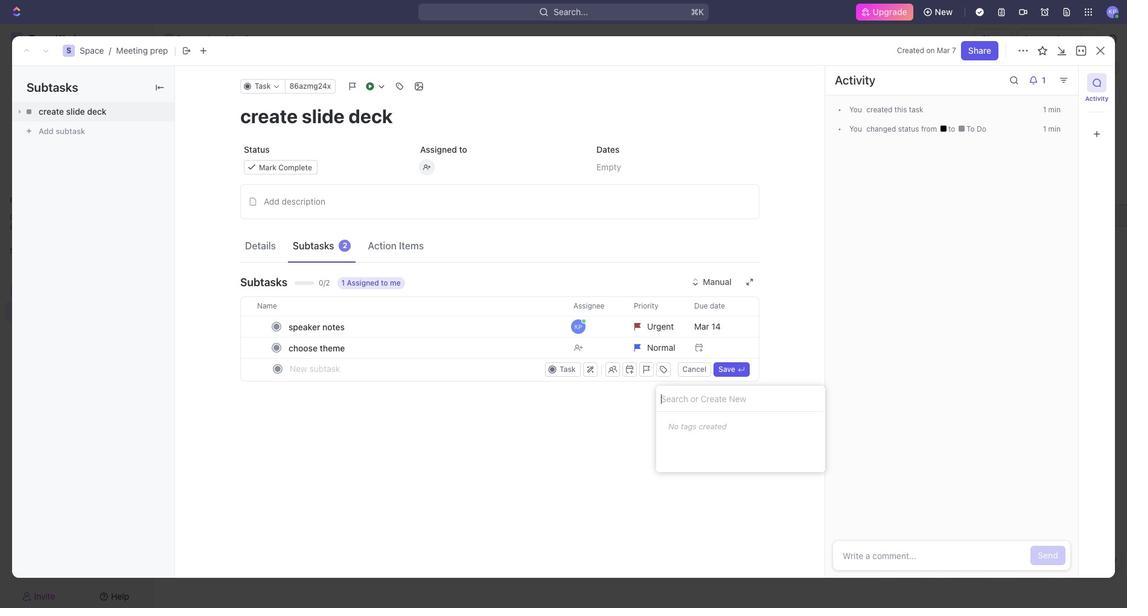 Task type: vqa. For each thing, say whether or not it's contained in the screenshot.
SPACE / MEETING PREP | at the top left of page
yes



Task type: describe. For each thing, give the bounding box(es) containing it.
to left "your"
[[96, 213, 102, 222]]

list link
[[177, 59, 194, 76]]

min for changed status from
[[1049, 124, 1061, 133]]

1 horizontal spatial 2
[[343, 241, 347, 250]]

changed
[[867, 124, 896, 133]]

1 vertical spatial add task button
[[258, 168, 309, 183]]

you created this task
[[850, 105, 924, 114]]

board
[[216, 62, 240, 73]]

to left do
[[967, 124, 975, 133]]

speaker notes
[[289, 322, 345, 332]]

hide
[[950, 62, 968, 73]]

automations
[[1024, 33, 1074, 43]]

action items
[[368, 240, 424, 251]]

add description button
[[245, 192, 755, 211]]

7
[[952, 46, 956, 55]]

Edit task name text field
[[240, 104, 760, 127]]

save
[[719, 364, 735, 373]]

0 vertical spatial task
[[1064, 63, 1080, 72]]

me
[[390, 278, 401, 287]]

2 vertical spatial task
[[235, 232, 252, 242]]

invite button
[[5, 588, 73, 605]]

theme
[[320, 343, 345, 353]]

changed status from
[[865, 124, 939, 133]]

created inside task sidebar content section
[[867, 105, 893, 114]]

meeting inside space / meeting prep |
[[116, 45, 148, 56]]

details button
[[240, 234, 281, 257]]

hide button
[[935, 59, 972, 76]]

create slide deck inside create slide deck link
[[39, 106, 107, 117]]

/ inside space / meeting prep |
[[109, 45, 111, 56]]

assigned to
[[420, 144, 467, 155]]

status
[[244, 144, 270, 155]]

to down edit task name text box
[[459, 144, 467, 155]]

add task for the bottommost add task button
[[217, 232, 252, 242]]

favorites
[[10, 196, 41, 205]]

to left "to do"
[[949, 124, 957, 133]]

complete
[[278, 163, 312, 172]]

search...
[[554, 7, 588, 17]]

1 horizontal spatial subtasks
[[240, 276, 287, 288]]

inbox
[[29, 83, 50, 94]]

csv
[[1104, 556, 1117, 564]]

activity inside task sidebar content section
[[835, 73, 876, 87]]

space / meeting prep |
[[80, 44, 176, 56]]

⌘k
[[691, 7, 704, 17]]

0 vertical spatial space, , element
[[164, 34, 174, 43]]

s for the middle space, , "element"
[[66, 46, 71, 55]]

1 horizontal spatial slide
[[244, 210, 263, 221]]

0 horizontal spatial assigned
[[347, 278, 379, 287]]

click
[[10, 213, 29, 222]]

dashboards
[[29, 124, 76, 135]]

Search tasks... text field
[[999, 88, 1120, 106]]

description
[[282, 196, 325, 206]]

add task for the topmost add task button
[[1048, 63, 1080, 72]]

inbox link
[[5, 79, 149, 98]]

0/2
[[319, 278, 330, 287]]

excel & csv
[[1078, 556, 1117, 564]]

1 horizontal spatial space, , element
[[63, 45, 75, 57]]

add
[[49, 213, 62, 222]]

s inside s space /
[[167, 35, 171, 42]]

to add favorites to your sidebar.
[[10, 213, 120, 231]]

no tags created
[[668, 422, 727, 431]]

created
[[897, 46, 924, 55]]

choose theme
[[289, 343, 345, 353]]

2 vertical spatial add task button
[[211, 230, 257, 245]]

this
[[895, 105, 907, 114]]

invite user image
[[22, 591, 32, 602]]

you for you
[[850, 124, 862, 133]]

speaker notes link
[[286, 318, 564, 335]]

to do
[[965, 124, 986, 133]]

your
[[104, 213, 120, 222]]

prep inside space / meeting prep |
[[150, 45, 168, 56]]

docs link
[[5, 100, 149, 119]]

1 horizontal spatial space
[[176, 33, 201, 43]]

new
[[935, 7, 953, 17]]

1 horizontal spatial prep
[[261, 33, 279, 43]]

list
[[179, 62, 194, 73]]

Search or Create New text field
[[656, 386, 825, 412]]

1 horizontal spatial add task
[[272, 171, 304, 180]]

board link
[[214, 59, 240, 76]]

sidebar.
[[10, 222, 37, 231]]

you for you created this task
[[850, 105, 862, 114]]

customize button
[[974, 59, 1036, 76]]

status
[[898, 124, 919, 133]]

2 button
[[287, 210, 305, 222]]

2 inside button
[[299, 211, 303, 220]]

notes
[[323, 322, 345, 332]]

do
[[977, 124, 986, 133]]

send button
[[1031, 546, 1066, 565]]

spaces
[[10, 246, 35, 255]]

share button right 7
[[961, 41, 999, 60]]

excel & csv link
[[1064, 545, 1121, 575]]

cancel button
[[678, 362, 711, 376]]

0 vertical spatial create
[[39, 106, 64, 117]]



Task type: locate. For each thing, give the bounding box(es) containing it.
1 for changed status from
[[1043, 124, 1047, 133]]

details
[[245, 240, 276, 251]]

0 horizontal spatial prep
[[150, 45, 168, 56]]

meeting prep
[[226, 33, 279, 43]]

2 vertical spatial 1
[[341, 278, 345, 287]]

1 vertical spatial /
[[109, 45, 111, 56]]

0 horizontal spatial activity
[[835, 73, 876, 87]]

task
[[909, 105, 924, 114]]

0 vertical spatial slide
[[66, 106, 85, 117]]

to left add at the top
[[40, 213, 47, 222]]

s up home link
[[66, 46, 71, 55]]

dates
[[597, 144, 620, 155]]

meeting prep link
[[211, 31, 282, 46], [116, 45, 168, 56]]

share
[[982, 33, 1005, 43], [968, 45, 991, 56]]

meeting prep link up board
[[211, 31, 282, 46]]

0 vertical spatial created
[[867, 105, 893, 114]]

1 horizontal spatial assigned
[[420, 144, 457, 155]]

1 horizontal spatial /
[[206, 33, 209, 43]]

2 you from the top
[[850, 124, 862, 133]]

send
[[1038, 550, 1059, 560]]

action
[[368, 240, 397, 251]]

space up |
[[176, 33, 201, 43]]

cancel
[[683, 364, 707, 373]]

s down the spaces
[[14, 286, 19, 295]]

2 horizontal spatial subtasks
[[293, 240, 334, 251]]

automations button
[[1018, 30, 1080, 48]]

deck inside create slide deck link
[[87, 106, 107, 117]]

create slide deck up dashboards link
[[39, 106, 107, 117]]

subtasks down the details button
[[240, 276, 287, 288]]

0 horizontal spatial meeting prep link
[[116, 45, 168, 56]]

home
[[29, 63, 52, 73]]

subtasks down 2 button on the left top of the page
[[293, 240, 334, 251]]

add left the details button
[[217, 232, 232, 242]]

0 vertical spatial meeting
[[226, 33, 258, 43]]

0 horizontal spatial subtasks
[[27, 80, 78, 94]]

share button up customize button
[[975, 29, 1012, 48]]

0 horizontal spatial space
[[80, 45, 104, 56]]

0 horizontal spatial add task
[[217, 232, 252, 242]]

share up customize button
[[982, 33, 1005, 43]]

1 left 'task sidebar navigation' tab list
[[1043, 105, 1047, 114]]

choose theme link
[[286, 339, 564, 357]]

share right 7
[[968, 45, 991, 56]]

add
[[1048, 63, 1062, 72], [272, 171, 286, 180], [264, 196, 279, 206], [217, 232, 232, 242]]

add down the automations button
[[1048, 63, 1062, 72]]

invite
[[34, 591, 55, 601]]

search button
[[886, 59, 933, 76]]

sidebar navigation
[[0, 24, 154, 608]]

new button
[[918, 2, 960, 22]]

2 horizontal spatial space, , element
[[164, 34, 174, 43]]

space inside space / meeting prep |
[[80, 45, 104, 56]]

1 for created this task
[[1043, 105, 1047, 114]]

tags
[[681, 422, 697, 431]]

docs
[[29, 104, 49, 114]]

action items button
[[363, 234, 429, 257]]

to left me
[[381, 278, 388, 287]]

prep
[[261, 33, 279, 43], [150, 45, 168, 56]]

2 vertical spatial add task
[[217, 232, 252, 242]]

86azmg24x
[[290, 82, 331, 91]]

meeting up board
[[226, 33, 258, 43]]

1 vertical spatial 1
[[1043, 124, 1047, 133]]

share button
[[975, 29, 1012, 48], [961, 41, 999, 60]]

subtasks
[[27, 80, 78, 94], [293, 240, 334, 251], [240, 276, 287, 288]]

mark complete
[[259, 163, 312, 172]]

2 min from the top
[[1049, 124, 1061, 133]]

created right tags on the right
[[699, 422, 727, 431]]

created up changed in the top of the page
[[867, 105, 893, 114]]

space link
[[80, 45, 104, 56]]

1 horizontal spatial create
[[217, 210, 242, 221]]

1 vertical spatial assigned
[[347, 278, 379, 287]]

created on mar 7
[[897, 46, 956, 55]]

s up space / meeting prep | on the top left
[[167, 35, 171, 42]]

min
[[1049, 105, 1061, 114], [1049, 124, 1061, 133]]

1 vertical spatial subtasks
[[293, 240, 334, 251]]

create slide deck link
[[12, 102, 175, 121]]

favorites
[[64, 213, 94, 222]]

meeting prep link left |
[[116, 45, 168, 56]]

task sidebar navigation tab list
[[1084, 73, 1110, 144]]

speaker
[[289, 322, 320, 332]]

min down the search tasks... text field
[[1049, 124, 1061, 133]]

0 vertical spatial space
[[176, 33, 201, 43]]

1 vertical spatial deck
[[265, 210, 285, 221]]

slide up the details button
[[244, 210, 263, 221]]

0 vertical spatial 1
[[1043, 105, 1047, 114]]

1 vertical spatial space
[[80, 45, 104, 56]]

2 horizontal spatial add task
[[1048, 63, 1080, 72]]

1 horizontal spatial activity
[[1086, 95, 1109, 102]]

1 horizontal spatial created
[[867, 105, 893, 114]]

to
[[949, 124, 957, 133], [967, 124, 975, 133], [459, 144, 467, 155], [40, 213, 47, 222], [96, 213, 102, 222], [381, 278, 388, 287]]

New subtask text field
[[290, 359, 543, 378]]

0 vertical spatial s
[[167, 35, 171, 42]]

1 vertical spatial min
[[1049, 124, 1061, 133]]

choose
[[289, 343, 318, 353]]

1 vertical spatial space, , element
[[63, 45, 75, 57]]

upgrade
[[873, 7, 907, 17]]

s space /
[[167, 33, 209, 43]]

1 horizontal spatial deck
[[265, 210, 285, 221]]

items
[[399, 240, 424, 251]]

1 vertical spatial 2
[[343, 241, 347, 250]]

deck
[[87, 106, 107, 117], [265, 210, 285, 221]]

2 down description
[[299, 211, 303, 220]]

0 vertical spatial add task
[[1048, 63, 1080, 72]]

1 horizontal spatial create slide deck
[[217, 210, 285, 221]]

search
[[901, 62, 929, 73]]

dashboards link
[[5, 120, 149, 139]]

add description
[[264, 196, 325, 206]]

upgrade link
[[856, 4, 913, 21]]

1 horizontal spatial meeting prep link
[[211, 31, 282, 46]]

1 vertical spatial 1 min
[[1043, 124, 1061, 133]]

86azmg24x button
[[285, 79, 336, 94]]

0 horizontal spatial /
[[109, 45, 111, 56]]

create up the details button
[[217, 210, 242, 221]]

1 vertical spatial s
[[66, 46, 71, 55]]

home link
[[5, 59, 149, 78]]

0 horizontal spatial space, , element
[[11, 285, 23, 297]]

0 vertical spatial /
[[206, 33, 209, 43]]

1 1 min from the top
[[1043, 105, 1061, 114]]

0 vertical spatial share
[[982, 33, 1005, 43]]

2 horizontal spatial s
[[167, 35, 171, 42]]

add task button
[[1044, 61, 1085, 75], [258, 168, 309, 183], [211, 230, 257, 245]]

customize
[[990, 62, 1032, 73]]

1 right 0/2 on the left of the page
[[341, 278, 345, 287]]

1 horizontal spatial meeting
[[226, 33, 258, 43]]

0 vertical spatial min
[[1049, 105, 1061, 114]]

1 horizontal spatial s
[[66, 46, 71, 55]]

2
[[299, 211, 303, 220], [343, 241, 347, 250]]

0 vertical spatial deck
[[87, 106, 107, 117]]

add inside button
[[264, 196, 279, 206]]

1 min for changed status from
[[1043, 124, 1061, 133]]

favorites button
[[5, 193, 54, 208]]

1 vertical spatial share
[[968, 45, 991, 56]]

0 vertical spatial subtasks
[[27, 80, 78, 94]]

0 vertical spatial 1 min
[[1043, 105, 1061, 114]]

1 vertical spatial you
[[850, 124, 862, 133]]

|
[[174, 44, 176, 56]]

1 vertical spatial created
[[699, 422, 727, 431]]

0 horizontal spatial create slide deck
[[39, 106, 107, 117]]

on
[[927, 46, 935, 55]]

deck up dashboards link
[[87, 106, 107, 117]]

2 1 min from the top
[[1043, 124, 1061, 133]]

1 down the search tasks... text field
[[1043, 124, 1047, 133]]

you left changed in the top of the page
[[850, 124, 862, 133]]

1 vertical spatial activity
[[1086, 95, 1109, 102]]

add task
[[1048, 63, 1080, 72], [272, 171, 304, 180], [217, 232, 252, 242]]

s
[[167, 35, 171, 42], [66, 46, 71, 55], [14, 286, 19, 295]]

create slide deck
[[39, 106, 107, 117], [217, 210, 285, 221]]

add left description
[[264, 196, 279, 206]]

0 horizontal spatial deck
[[87, 106, 107, 117]]

2 left action
[[343, 241, 347, 250]]

1 vertical spatial add task
[[272, 171, 304, 180]]

min left 'task sidebar navigation' tab list
[[1049, 105, 1061, 114]]

1 min from the top
[[1049, 105, 1061, 114]]

1 min for created this task
[[1043, 105, 1061, 114]]

2 horizontal spatial task
[[1064, 63, 1080, 72]]

min for created this task
[[1049, 105, 1061, 114]]

&
[[1097, 556, 1102, 564]]

space up home link
[[80, 45, 104, 56]]

1 vertical spatial slide
[[244, 210, 263, 221]]

0 horizontal spatial task
[[235, 232, 252, 242]]

0 horizontal spatial meeting
[[116, 45, 148, 56]]

s inside navigation
[[14, 286, 19, 295]]

subtasks down "home"
[[27, 80, 78, 94]]

save button
[[714, 362, 750, 376]]

add up add description
[[272, 171, 286, 180]]

1 vertical spatial create slide deck
[[217, 210, 285, 221]]

1 vertical spatial task
[[288, 171, 304, 180]]

mark complete button
[[240, 156, 407, 178]]

0 horizontal spatial slide
[[66, 106, 85, 117]]

slide up dashboards link
[[66, 106, 85, 117]]

1 vertical spatial prep
[[150, 45, 168, 56]]

2 vertical spatial subtasks
[[240, 276, 287, 288]]

0 vertical spatial add task button
[[1044, 61, 1085, 75]]

1 min
[[1043, 105, 1061, 114], [1043, 124, 1061, 133]]

2 vertical spatial space, , element
[[11, 285, 23, 297]]

1 you from the top
[[850, 105, 862, 114]]

0 vertical spatial prep
[[261, 33, 279, 43]]

0 horizontal spatial create
[[39, 106, 64, 117]]

1 vertical spatial create
[[217, 210, 242, 221]]

you
[[850, 105, 862, 114], [850, 124, 862, 133]]

1 vertical spatial meeting
[[116, 45, 148, 56]]

deck left 2 button on the left top of the page
[[265, 210, 285, 221]]

you left 'this'
[[850, 105, 862, 114]]

1 assigned to me
[[341, 278, 401, 287]]

space, , element
[[164, 34, 174, 43], [63, 45, 75, 57], [11, 285, 23, 297]]

task sidebar content section
[[825, 66, 1078, 578]]

s for space, , "element" inside the sidebar navigation
[[14, 286, 19, 295]]

1 horizontal spatial task
[[288, 171, 304, 180]]

mark
[[259, 163, 277, 172]]

1 min down the search tasks... text field
[[1043, 124, 1061, 133]]

meeting
[[226, 33, 258, 43], [116, 45, 148, 56]]

0 vertical spatial you
[[850, 105, 862, 114]]

0 horizontal spatial s
[[14, 286, 19, 295]]

0 vertical spatial 2
[[299, 211, 303, 220]]

0 horizontal spatial 2
[[299, 211, 303, 220]]

0 horizontal spatial created
[[699, 422, 727, 431]]

meeting right space link
[[116, 45, 148, 56]]

no
[[668, 422, 679, 431]]

excel
[[1078, 556, 1095, 564]]

create up dashboards
[[39, 106, 64, 117]]

activity inside 'task sidebar navigation' tab list
[[1086, 95, 1109, 102]]

0 vertical spatial activity
[[835, 73, 876, 87]]

space, , element down the spaces
[[11, 285, 23, 297]]

space, , element inside the sidebar navigation
[[11, 285, 23, 297]]

activity
[[835, 73, 876, 87], [1086, 95, 1109, 102]]

create slide deck up the details button
[[217, 210, 285, 221]]

space, , element up home link
[[63, 45, 75, 57]]

1 min left 'task sidebar navigation' tab list
[[1043, 105, 1061, 114]]

0 vertical spatial assigned
[[420, 144, 457, 155]]

from
[[921, 124, 937, 133]]

2 vertical spatial s
[[14, 286, 19, 295]]

0 vertical spatial create slide deck
[[39, 106, 107, 117]]

space, , element up space / meeting prep | on the top left
[[164, 34, 174, 43]]

mar
[[937, 46, 950, 55]]



